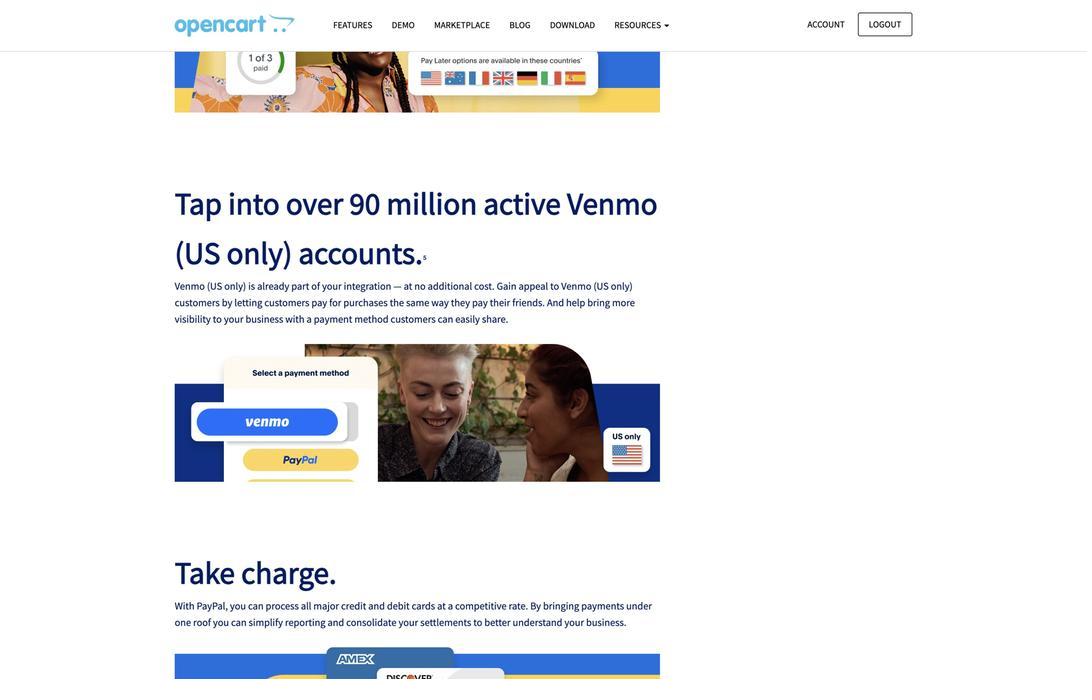 Task type: describe. For each thing, give the bounding box(es) containing it.
your right 'of'
[[322, 280, 342, 293]]

0 horizontal spatial you
[[213, 617, 229, 630]]

take
[[175, 554, 235, 593]]

0 vertical spatial to
[[550, 280, 559, 293]]

competitive
[[455, 600, 507, 613]]

rate.
[[509, 600, 528, 613]]

visibility
[[175, 313, 211, 326]]

blog
[[510, 19, 531, 31]]

with paypal, you can process all major credit and debit cards at a competitive rate. by bringing payments under one roof you can simplify reporting and consolidate your settlements to better understand your business.
[[175, 600, 652, 630]]

1 vertical spatial and
[[328, 617, 344, 630]]

—
[[394, 280, 402, 293]]

debit
[[387, 600, 410, 613]]

all
[[301, 600, 312, 613]]

account
[[808, 18, 845, 30]]

venmo (us only) is already part of your integration — at no additional cost. gain appeal to venmo (us only) customers by letting customers pay for purchases the same way they pay their friends. and help bring more visibility to your business with a payment method customers can easily share.
[[175, 280, 635, 326]]

download
[[550, 19, 595, 31]]

same
[[406, 296, 430, 309]]

business.
[[586, 617, 627, 630]]

opencart - paypal checkout integration image
[[175, 14, 295, 37]]

for
[[329, 296, 341, 309]]

payment
[[314, 313, 352, 326]]

help
[[566, 296, 585, 309]]

your down by
[[224, 313, 244, 326]]

to inside with paypal, you can process all major credit and debit cards at a competitive rate. by bringing payments under one roof you can simplify reporting and consolidate your settlements to better understand your business.
[[474, 617, 483, 630]]

2 pay from the left
[[472, 296, 488, 309]]

settlements
[[420, 617, 471, 630]]

marketplace
[[434, 19, 490, 31]]

active
[[484, 184, 561, 223]]

resources
[[615, 19, 663, 31]]

only) left is
[[224, 280, 246, 293]]

0 horizontal spatial customers
[[175, 296, 220, 309]]

download link
[[540, 14, 605, 36]]

(us inside tap into over 90 million active venmo (us only) accounts.
[[175, 234, 221, 273]]

features
[[333, 19, 373, 31]]

your down debit
[[399, 617, 418, 630]]

by
[[530, 600, 541, 613]]

bringing
[[543, 600, 579, 613]]

already
[[257, 280, 289, 293]]

account link
[[797, 13, 856, 36]]

1 vertical spatial to
[[213, 313, 222, 326]]

paypal,
[[197, 600, 228, 613]]

additional
[[428, 280, 472, 293]]

simplify
[[249, 617, 283, 630]]

demo link
[[382, 14, 425, 36]]

gain
[[497, 280, 517, 293]]

features link
[[324, 14, 382, 36]]



Task type: vqa. For each thing, say whether or not it's contained in the screenshot.
leveraging
no



Task type: locate. For each thing, give the bounding box(es) containing it.
pay
[[312, 296, 327, 309], [472, 296, 488, 309]]

and
[[368, 600, 385, 613], [328, 617, 344, 630]]

reporting
[[285, 617, 326, 630]]

pay left for
[[312, 296, 327, 309]]

blog link
[[500, 14, 540, 36]]

one
[[175, 617, 191, 630]]

at inside venmo (us only) is already part of your integration — at no additional cost. gain appeal to venmo (us only) customers by letting customers pay for purchases the same way they pay their friends. and help bring more visibility to your business with a payment method customers can easily share.
[[404, 280, 412, 293]]

and down major
[[328, 617, 344, 630]]

consolidate
[[346, 617, 397, 630]]

can up simplify
[[248, 600, 264, 613]]

venmo inside tap into over 90 million active venmo (us only) accounts.
[[567, 184, 658, 223]]

0 horizontal spatial a
[[307, 313, 312, 326]]

no
[[415, 280, 426, 293]]

letting
[[235, 296, 262, 309]]

1 pay from the left
[[312, 296, 327, 309]]

bring
[[588, 296, 610, 309]]

0 horizontal spatial and
[[328, 617, 344, 630]]

purchases
[[344, 296, 388, 309]]

by
[[222, 296, 232, 309]]

more
[[612, 296, 635, 309]]

and up the consolidate
[[368, 600, 385, 613]]

0 vertical spatial can
[[438, 313, 453, 326]]

a right with in the top left of the page
[[307, 313, 312, 326]]

resources link
[[605, 14, 679, 36]]

to up and
[[550, 280, 559, 293]]

a up settlements
[[448, 600, 453, 613]]

with
[[285, 313, 305, 326]]

cost.
[[474, 280, 495, 293]]

1 horizontal spatial pay
[[472, 296, 488, 309]]

better
[[485, 617, 511, 630]]

a inside with paypal, you can process all major credit and debit cards at a competitive rate. by bringing payments under one roof you can simplify reporting and consolidate your settlements to better understand your business.
[[448, 600, 453, 613]]

cards
[[412, 600, 435, 613]]

roof
[[193, 617, 211, 630]]

(us up bring
[[594, 280, 609, 293]]

method
[[355, 313, 389, 326]]

your
[[322, 280, 342, 293], [224, 313, 244, 326], [399, 617, 418, 630], [565, 617, 584, 630]]

into
[[228, 184, 280, 223]]

to right 'visibility'
[[213, 313, 222, 326]]

under
[[626, 600, 652, 613]]

demo
[[392, 19, 415, 31]]

their
[[490, 296, 510, 309]]

to
[[550, 280, 559, 293], [213, 313, 222, 326], [474, 617, 483, 630]]

0 vertical spatial and
[[368, 600, 385, 613]]

payments
[[582, 600, 624, 613]]

your down "bringing"
[[565, 617, 584, 630]]

venmo
[[567, 184, 658, 223], [175, 280, 205, 293], [561, 280, 592, 293]]

1 horizontal spatial at
[[437, 600, 446, 613]]

1 horizontal spatial and
[[368, 600, 385, 613]]

0 horizontal spatial to
[[213, 313, 222, 326]]

appeal
[[519, 280, 548, 293]]

⁵
[[423, 254, 427, 267]]

(us up by
[[207, 280, 222, 293]]

0 horizontal spatial pay
[[312, 296, 327, 309]]

0 vertical spatial at
[[404, 280, 412, 293]]

process
[[266, 600, 299, 613]]

customers up with in the top left of the page
[[264, 296, 310, 309]]

understand
[[513, 617, 563, 630]]

accounts.
[[299, 234, 423, 273]]

major
[[314, 600, 339, 613]]

business
[[246, 313, 283, 326]]

only) up is
[[227, 234, 292, 273]]

logout
[[869, 18, 902, 30]]

integration
[[344, 280, 391, 293]]

you down paypal,
[[213, 617, 229, 630]]

way
[[432, 296, 449, 309]]

tap into over 90 million active venmo (us only) accounts.
[[175, 184, 658, 273]]

2 horizontal spatial to
[[550, 280, 559, 293]]

logout link
[[858, 13, 913, 36]]

2 horizontal spatial can
[[438, 313, 453, 326]]

take charge.
[[175, 554, 337, 593]]

1 horizontal spatial you
[[230, 600, 246, 613]]

at up settlements
[[437, 600, 446, 613]]

over
[[286, 184, 343, 223]]

at inside with paypal, you can process all major credit and debit cards at a competitive rate. by bringing payments under one roof you can simplify reporting and consolidate your settlements to better understand your business.
[[437, 600, 446, 613]]

2 horizontal spatial customers
[[391, 313, 436, 326]]

of
[[311, 280, 320, 293]]

you right paypal,
[[230, 600, 246, 613]]

1 vertical spatial you
[[213, 617, 229, 630]]

a
[[307, 313, 312, 326], [448, 600, 453, 613]]

tap
[[175, 184, 222, 223]]

pay down 'cost.'
[[472, 296, 488, 309]]

2 vertical spatial can
[[231, 617, 247, 630]]

marketplace link
[[425, 14, 500, 36]]

credit
[[341, 600, 366, 613]]

at
[[404, 280, 412, 293], [437, 600, 446, 613]]

1 horizontal spatial customers
[[264, 296, 310, 309]]

90
[[350, 184, 380, 223]]

2 vertical spatial to
[[474, 617, 483, 630]]

friends.
[[512, 296, 545, 309]]

only) up more
[[611, 280, 633, 293]]

(us
[[175, 234, 221, 273], [207, 280, 222, 293], [594, 280, 609, 293]]

customers up 'visibility'
[[175, 296, 220, 309]]

they
[[451, 296, 470, 309]]

0 horizontal spatial at
[[404, 280, 412, 293]]

1 horizontal spatial to
[[474, 617, 483, 630]]

and
[[547, 296, 564, 309]]

can
[[438, 313, 453, 326], [248, 600, 264, 613], [231, 617, 247, 630]]

can inside venmo (us only) is already part of your integration — at no additional cost. gain appeal to venmo (us only) customers by letting customers pay for purchases the same way they pay their friends. and help bring more visibility to your business with a payment method customers can easily share.
[[438, 313, 453, 326]]

0 vertical spatial a
[[307, 313, 312, 326]]

1 horizontal spatial a
[[448, 600, 453, 613]]

the
[[390, 296, 404, 309]]

only)
[[227, 234, 292, 273], [224, 280, 246, 293], [611, 280, 633, 293]]

customers down same
[[391, 313, 436, 326]]

easily
[[455, 313, 480, 326]]

with
[[175, 600, 195, 613]]

1 horizontal spatial can
[[248, 600, 264, 613]]

0 vertical spatial you
[[230, 600, 246, 613]]

1 vertical spatial can
[[248, 600, 264, 613]]

can left simplify
[[231, 617, 247, 630]]

a inside venmo (us only) is already part of your integration — at no additional cost. gain appeal to venmo (us only) customers by letting customers pay for purchases the same way they pay their friends. and help bring more visibility to your business with a payment method customers can easily share.
[[307, 313, 312, 326]]

(us down the tap
[[175, 234, 221, 273]]

customers
[[175, 296, 220, 309], [264, 296, 310, 309], [391, 313, 436, 326]]

can down 'way'
[[438, 313, 453, 326]]

million
[[387, 184, 477, 223]]

you
[[230, 600, 246, 613], [213, 617, 229, 630]]

only) inside tap into over 90 million active venmo (us only) accounts.
[[227, 234, 292, 273]]

charge.
[[241, 554, 337, 593]]

is
[[248, 280, 255, 293]]

1 vertical spatial a
[[448, 600, 453, 613]]

share.
[[482, 313, 509, 326]]

0 horizontal spatial can
[[231, 617, 247, 630]]

at right —
[[404, 280, 412, 293]]

to down competitive
[[474, 617, 483, 630]]

1 vertical spatial at
[[437, 600, 446, 613]]

part
[[291, 280, 309, 293]]



